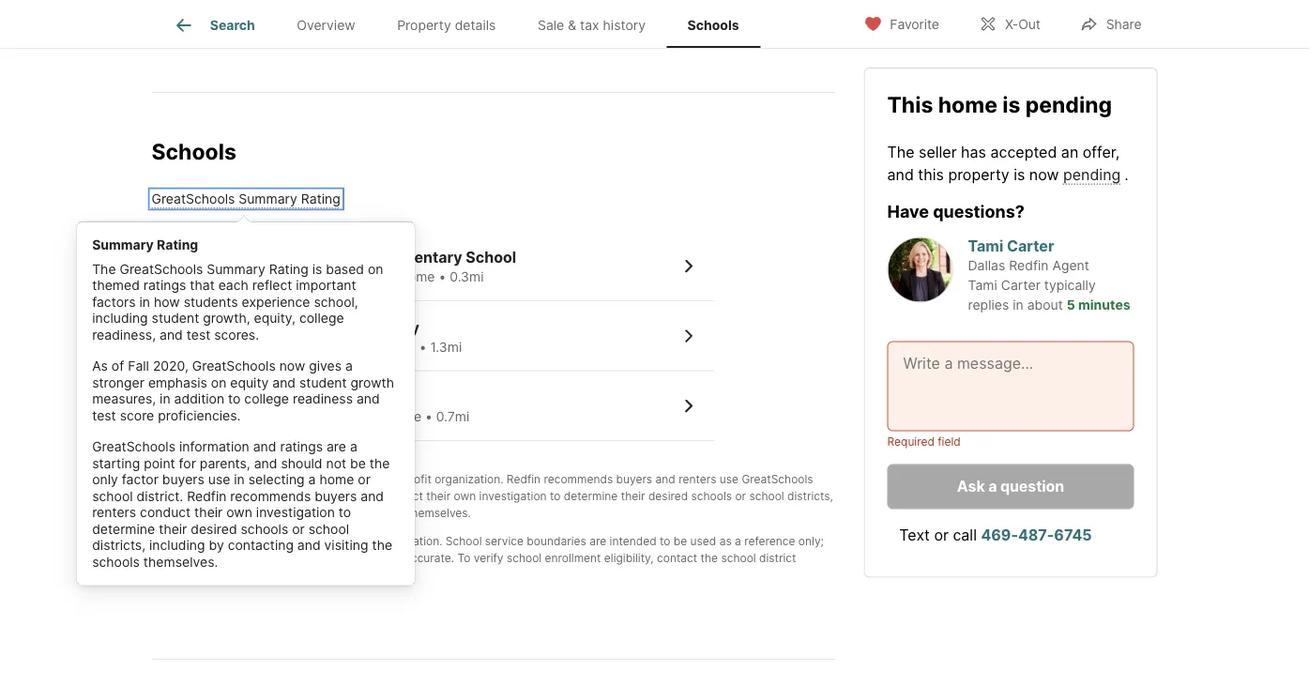 Task type: locate. For each thing, give the bounding box(es) containing it.
school inside first step, and conduct their own investigation to determine their desired schools or school districts, including by contacting and visiting the schools themselves.
[[749, 490, 784, 503]]

rating up 6
[[157, 237, 198, 253]]

0 vertical spatial now
[[1030, 165, 1059, 183]]

0 vertical spatial districts,
[[788, 490, 833, 503]]

factors
[[92, 294, 136, 310]]

determine inside greatschools information and ratings are a starting point for parents, and should not be the only factor buyers use in selecting a home or school district. redfin recommends buyers and renters conduct their own investigation to determine their desired schools or school districts, including by contacting and visiting the schools themselves.
[[92, 521, 155, 537]]

own
[[454, 490, 476, 503], [226, 505, 252, 520]]

home inside w w samuell high school public, 9-12 • serves this home • 0.7mi
[[387, 409, 422, 425]]

including up readiness,
[[92, 310, 148, 326]]

ratings inside the greatschools summary rating is based on themed ratings that each reflect important factors in how students experience school, including student growth, equity, college readiness, and test scores.
[[143, 277, 186, 293]]

0 horizontal spatial investigation
[[256, 505, 335, 520]]

themselves.
[[407, 506, 471, 520], [143, 554, 218, 570]]

2 vertical spatial serves
[[314, 409, 357, 425]]

property
[[948, 165, 1010, 183]]

data
[[191, 473, 215, 486]]

1 vertical spatial the
[[92, 261, 116, 277]]

schools down school data is provided by greatschools
[[241, 521, 288, 537]]

this inside w w samuell high school public, 9-12 • serves this home • 0.7mi
[[360, 409, 383, 425]]

and
[[888, 165, 914, 183], [160, 327, 183, 343], [272, 375, 296, 390], [357, 391, 380, 407], [253, 439, 276, 455], [254, 455, 277, 471], [656, 473, 676, 486], [361, 488, 384, 504], [215, 490, 235, 503], [357, 490, 377, 503], [279, 506, 299, 520], [297, 537, 321, 553], [246, 551, 266, 565]]

may
[[178, 551, 200, 565]]

districts, left they
[[92, 537, 146, 553]]

are inside greatschools information and ratings are a starting point for parents, and should not be the only factor buyers use in selecting a home or school district. redfin recommends buyers and renters conduct their own investigation to determine their desired schools or school districts, including by contacting and visiting the schools themselves.
[[327, 439, 346, 455]]

this down growth
[[360, 409, 383, 425]]

1 horizontal spatial be
[[388, 551, 402, 565]]

contacting inside first step, and conduct their own investigation to determine their desired schools or school districts, including by contacting and visiting the schools themselves.
[[219, 506, 275, 520]]

0 horizontal spatial conduct
[[140, 505, 191, 520]]

0 vertical spatial visiting
[[302, 506, 339, 520]]

on inside the "as of fall 2020, greatschools now gives a stronger emphasis on equity and student growth measures, in addition to college readiness and test score proficiencies."
[[211, 375, 227, 390]]

the
[[888, 142, 915, 161], [92, 261, 116, 277]]

ask a question button
[[888, 464, 1134, 509]]

greatschools inside the "as of fall 2020, greatschools now gives a stronger emphasis on equity and student growth measures, in addition to college readiness and test score proficiencies."
[[192, 358, 276, 374]]

serves down blanton
[[328, 269, 370, 285]]

or left "call"
[[934, 526, 949, 544]]

1 horizontal spatial schools
[[688, 17, 739, 33]]

a right gives
[[345, 358, 353, 374]]

for
[[179, 455, 196, 471]]

1 horizontal spatial conduct
[[380, 490, 423, 503]]

redfin
[[1009, 257, 1049, 273], [507, 473, 541, 486], [187, 488, 227, 504], [152, 535, 186, 548]]

serves
[[328, 269, 370, 285], [308, 339, 351, 355], [314, 409, 357, 425]]

in inside the greatschools summary rating is based on themed ratings that each reflect important factors in how students experience school, including student growth, equity, college readiness, and test scores.
[[139, 294, 150, 310]]

5 down webb
[[305, 269, 313, 285]]

as down selecting
[[278, 490, 290, 503]]

renters down only
[[92, 505, 136, 520]]

summary inside the greatschools summary rating is based on themed ratings that each reflect important factors in how students experience school, including student growth, equity, college readiness, and test scores.
[[207, 261, 265, 277]]

information inside greatschools information and ratings are a starting point for parents, and should not be the only factor buyers use in selecting a home or school district. redfin recommends buyers and renters conduct their own investigation to determine their desired schools or school districts, including by contacting and visiting the schools themselves.
[[179, 439, 249, 455]]

1 vertical spatial not
[[218, 535, 236, 548]]

prek-
[[271, 269, 305, 285]]

as inside , a nonprofit organization. redfin recommends buyers and renters use greatschools information and ratings as a
[[278, 490, 290, 503]]

0 horizontal spatial desired
[[191, 521, 237, 537]]

ratings up should
[[280, 439, 323, 455]]

home inside greatschools information and ratings are a starting point for parents, and should not be the only factor buyers use in selecting a home or school district. redfin recommends buyers and renters conduct their own investigation to determine their desired schools or school districts, including by contacting and visiting the schools themselves.
[[320, 472, 354, 488]]

schools up greatschools summary rating at the top left of the page
[[152, 138, 236, 164]]

2 tami from the top
[[968, 277, 998, 293]]

0 horizontal spatial test
[[92, 407, 116, 423]]

1 horizontal spatial themselves.
[[407, 506, 471, 520]]

the
[[370, 455, 390, 471], [343, 506, 360, 520], [372, 537, 392, 553], [701, 551, 718, 565]]

greatschools up the equity
[[192, 358, 276, 374]]

1 vertical spatial visiting
[[324, 537, 368, 553]]

serves inside the piedmont global academy public, 6-8 • serves this home • 1.3mi
[[308, 339, 351, 355]]

determine up boundaries
[[564, 490, 618, 503]]

college up 9-
[[244, 391, 289, 407]]

pending down offer, on the right top of the page
[[1063, 165, 1121, 183]]

as right used
[[720, 535, 732, 548]]

and inside "school service boundaries are intended to be used as a reference only; they may change and are not"
[[246, 551, 266, 565]]

home down growth
[[387, 409, 422, 425]]

information down data
[[152, 490, 212, 503]]

text
[[900, 526, 930, 544]]

greatschools down the summary rating
[[120, 261, 203, 277]]

0 vertical spatial schools
[[688, 17, 739, 33]]

greatschools up starting
[[92, 439, 176, 455]]

1 vertical spatial investigation
[[256, 505, 335, 520]]

0 vertical spatial desired
[[649, 490, 688, 503]]

in inside the "as of fall 2020, greatschools now gives a stronger emphasis on equity and student growth measures, in addition to college readiness and test score proficiencies."
[[160, 391, 170, 407]]

question
[[1001, 477, 1065, 495]]

1 vertical spatial now
[[279, 358, 305, 374]]

public, inside the piedmont global academy public, 6-8 • serves this home • 1.3mi
[[226, 339, 267, 355]]

information
[[179, 439, 249, 455], [152, 490, 212, 503]]

0 vertical spatial serves
[[328, 269, 370, 285]]

0 vertical spatial themselves.
[[407, 506, 471, 520]]

0 vertical spatial ratings
[[143, 277, 186, 293]]

2020,
[[153, 358, 189, 374]]

student
[[152, 310, 199, 326], [299, 375, 347, 390]]

is down accepted
[[1014, 165, 1025, 183]]

public, for annie
[[226, 269, 267, 285]]

overview
[[297, 17, 355, 33]]

1 horizontal spatial renters
[[679, 473, 717, 486]]

Write a message... text field
[[903, 352, 1118, 420]]

districts, inside first step, and conduct their own investigation to determine their desired schools or school districts, including by contacting and visiting the schools themselves.
[[788, 490, 833, 503]]

greatschools inside , a nonprofit organization. redfin recommends buyers and renters use greatschools information and ratings as a
[[742, 473, 813, 486]]

1 vertical spatial determine
[[92, 521, 155, 537]]

1 vertical spatial /10
[[183, 326, 205, 345]]

by right may
[[209, 537, 224, 553]]

greatschools inside greatschools information and ratings are a starting point for parents, and should not be the only factor buyers use in selecting a home or school district. redfin recommends buyers and renters conduct their own investigation to determine their desired schools or school districts, including by contacting and visiting the schools themselves.
[[92, 439, 176, 455]]

3
[[173, 326, 183, 345]]

0 vertical spatial on
[[368, 261, 383, 277]]

carter inside tami carter dallas redfin agent
[[1007, 237, 1055, 255]]

desired up change
[[191, 521, 237, 537]]

1 horizontal spatial now
[[1030, 165, 1059, 183]]

conduct down nonprofit
[[380, 490, 423, 503]]

/10 for 6
[[183, 256, 205, 275]]

0 vertical spatial recommends
[[544, 473, 613, 486]]

&
[[568, 17, 576, 33]]

buyers
[[162, 472, 204, 488], [616, 473, 653, 486], [315, 488, 357, 504]]

own down organization.
[[454, 490, 476, 503]]

1 horizontal spatial determine
[[564, 490, 618, 503]]

schools down ,
[[363, 506, 404, 520]]

0 horizontal spatial schools
[[152, 138, 236, 164]]

redfin inside , a nonprofit organization. redfin recommends buyers and renters use greatschools information and ratings as a
[[507, 473, 541, 486]]

0 horizontal spatial on
[[211, 375, 227, 390]]

greatschools up the reference
[[742, 473, 813, 486]]

0 horizontal spatial recommends
[[230, 488, 311, 504]]

or inside first step, and conduct their own investigation to determine their desired schools or school districts, including by contacting and visiting the schools themselves.
[[735, 490, 746, 503]]

redfin down "tami carter" link
[[1009, 257, 1049, 273]]

serves inside w w samuell high school public, 9-12 • serves this home • 0.7mi
[[314, 409, 357, 425]]

renters
[[679, 473, 717, 486], [92, 505, 136, 520]]

0 vertical spatial be
[[350, 455, 366, 471]]

2 vertical spatial summary
[[207, 261, 265, 277]]

ratings
[[143, 277, 186, 293], [280, 439, 323, 455], [238, 490, 275, 503]]

2 public, from the top
[[226, 339, 267, 355]]

only
[[92, 472, 118, 488]]

contacting right does
[[228, 537, 294, 553]]

endorse
[[239, 535, 282, 548]]

this
[[918, 165, 944, 183], [374, 269, 397, 285], [355, 339, 377, 355], [360, 409, 383, 425], [357, 535, 376, 548]]

pending up an
[[1026, 91, 1112, 117]]

stronger
[[92, 375, 145, 390]]

0 vertical spatial not
[[326, 455, 346, 471]]

conduct inside greatschools information and ratings are a starting point for parents, and should not be the only factor buyers use in selecting a home or school district. redfin recommends buyers and renters conduct their own investigation to determine their desired schools or school districts, including by contacting and visiting the schools themselves.
[[140, 505, 191, 520]]

are up enrollment at the bottom left of page
[[590, 535, 607, 548]]

the down used
[[701, 551, 718, 565]]

schools right history
[[688, 17, 739, 33]]

each
[[218, 277, 249, 293]]

a left first
[[293, 490, 300, 503]]

information inside , a nonprofit organization. redfin recommends buyers and renters use greatschools information and ratings as a
[[152, 490, 212, 503]]

not up change
[[218, 535, 236, 548]]

boundaries
[[527, 535, 586, 548]]

tab list containing search
[[152, 0, 775, 48]]

verify
[[474, 551, 504, 565]]

redfin up they
[[152, 535, 186, 548]]

1 vertical spatial information
[[152, 490, 212, 503]]

tami inside tami carter typically replies in about
[[968, 277, 998, 293]]

2 vertical spatial public,
[[226, 409, 267, 425]]

be inside greatschools information and ratings are a starting point for parents, and should not be the only factor buyers use in selecting a home or school district. redfin recommends buyers and renters conduct their own investigation to determine their desired schools or school districts, including by contacting and visiting the schools themselves.
[[350, 455, 366, 471]]

1 vertical spatial on
[[211, 375, 227, 390]]

public, left 9-
[[226, 409, 267, 425]]

search
[[210, 17, 255, 33]]

scores.
[[214, 327, 259, 343]]

a inside the "as of fall 2020, greatschools now gives a stronger emphasis on equity and student growth measures, in addition to college readiness and test score proficiencies."
[[345, 358, 353, 374]]

including up directly. on the left
[[149, 537, 205, 553]]

1 horizontal spatial as
[[720, 535, 732, 548]]

0 vertical spatial information
[[179, 439, 249, 455]]

now down accepted
[[1030, 165, 1059, 183]]

0 horizontal spatial be
[[350, 455, 366, 471]]

or down first
[[292, 521, 305, 537]]

home inside annie webb blanton elementary school public, prek-5 • serves this home • 0.3mi
[[400, 269, 435, 285]]

districts,
[[788, 490, 833, 503], [92, 537, 146, 553]]

determine inside first step, and conduct their own investigation to determine their desired schools or school districts, including by contacting and visiting the schools themselves.
[[564, 490, 618, 503]]

1 horizontal spatial own
[[454, 490, 476, 503]]

1 tami from the top
[[968, 237, 1004, 255]]

school inside "school service boundaries are intended to be used as a reference only; they may change and are not"
[[446, 535, 482, 548]]

point
[[144, 455, 175, 471]]

0 vertical spatial /10
[[183, 256, 205, 275]]

desired
[[649, 490, 688, 503], [191, 521, 237, 537]]

themselves. inside greatschools information and ratings are a starting point for parents, and should not be the only factor buyers use in selecting a home or school district. redfin recommends buyers and renters conduct their own investigation to determine their desired schools or school districts, including by contacting and visiting the schools themselves.
[[143, 554, 218, 570]]

3 public, from the top
[[226, 409, 267, 425]]

student inside the greatschools summary rating is based on themed ratings that each reflect important factors in how students experience school, including student growth, equity, college readiness, and test scores.
[[152, 310, 199, 326]]

0 vertical spatial renters
[[679, 473, 717, 486]]

the left seller
[[888, 142, 915, 161]]

investigation
[[479, 490, 547, 503], [256, 505, 335, 520]]

school inside w w samuell high school public, 9-12 • serves this home • 0.7mi
[[364, 388, 414, 406]]

investigation up service
[[479, 490, 547, 503]]

the right guaranteed
[[372, 537, 392, 553]]

property details tab
[[376, 3, 517, 48]]

elementary
[[378, 248, 462, 267]]

themselves. down does
[[143, 554, 218, 570]]

1 horizontal spatial desired
[[649, 490, 688, 503]]

schools tab
[[667, 3, 760, 48]]

2 vertical spatial /10
[[181, 396, 202, 415]]

the for the greatschools summary rating is based on themed ratings that each reflect important factors in how students experience school, including student growth, equity, college readiness, and test scores.
[[92, 261, 116, 277]]

visiting down step,
[[324, 537, 368, 553]]

1 vertical spatial ratings
[[280, 439, 323, 455]]

1 vertical spatial carter
[[1001, 277, 1041, 293]]

ratings down school data is provided by greatschools
[[238, 490, 275, 503]]

summary up each
[[207, 261, 265, 277]]

carter up "agent"
[[1007, 237, 1055, 255]]

conduct
[[380, 490, 423, 503], [140, 505, 191, 520]]

schools
[[691, 490, 732, 503], [363, 506, 404, 520], [241, 521, 288, 537], [92, 554, 140, 570]]

1 vertical spatial pending
[[1063, 165, 1121, 183]]

0 horizontal spatial use
[[208, 472, 230, 488]]

including down 'district.'
[[152, 506, 199, 520]]

not up step,
[[326, 455, 346, 471]]

recommends down selecting
[[230, 488, 311, 504]]

to inside "school service boundaries are intended to be used as a reference only; they may change and are not"
[[660, 535, 671, 548]]

1 vertical spatial contacting
[[228, 537, 294, 553]]

0 horizontal spatial w
[[226, 388, 241, 406]]

blanton
[[319, 248, 375, 267]]

school up to
[[446, 535, 482, 548]]

first step, and conduct their own investigation to determine their desired schools or school districts, including by contacting and visiting the schools themselves.
[[152, 490, 833, 520]]

0 vertical spatial rating
[[301, 191, 341, 207]]

1 horizontal spatial test
[[187, 327, 211, 343]]

1 horizontal spatial not
[[289, 551, 307, 565]]

accurate.
[[405, 551, 454, 565]]

and inside the seller has accepted an offer, and this property is now
[[888, 165, 914, 183]]

as inside "school service boundaries are intended to be used as a reference only; they may change and are not"
[[720, 535, 732, 548]]

0 horizontal spatial not
[[218, 535, 236, 548]]

2 horizontal spatial not
[[326, 455, 346, 471]]

2 horizontal spatial be
[[674, 535, 687, 548]]

that
[[190, 277, 215, 293]]

gives
[[309, 358, 342, 374]]

school data is provided by greatschools
[[152, 473, 367, 486]]

the up ,
[[370, 455, 390, 471]]

addition
[[174, 391, 224, 407]]

a
[[345, 358, 353, 374], [350, 439, 357, 455], [308, 472, 316, 488], [374, 473, 380, 486], [989, 477, 997, 495], [293, 490, 300, 503], [735, 535, 741, 548]]

dallas
[[968, 257, 1006, 273]]

serves inside annie webb blanton elementary school public, prek-5 • serves this home • 0.3mi
[[328, 269, 370, 285]]

contacting up endorse
[[219, 506, 275, 520]]

2 vertical spatial by
[[209, 537, 224, 553]]

487-
[[1018, 526, 1054, 544]]

as
[[278, 490, 290, 503], [720, 535, 732, 548]]

to down information.
[[374, 551, 385, 565]]

1 public, from the top
[[226, 269, 267, 285]]

1 vertical spatial as
[[720, 535, 732, 548]]

to down step,
[[339, 505, 351, 520]]

9-
[[271, 409, 285, 425]]

1 w from the left
[[226, 388, 241, 406]]

0 horizontal spatial themselves.
[[143, 554, 218, 570]]

1 horizontal spatial investigation
[[479, 490, 547, 503]]

piedmont
[[226, 318, 296, 337]]

now inside the "as of fall 2020, greatschools now gives a stronger emphasis on equity and student growth measures, in addition to college readiness and test score proficiencies."
[[279, 358, 305, 374]]

0 vertical spatial student
[[152, 310, 199, 326]]

college inside the greatschools summary rating is based on themed ratings that each reflect important factors in how students experience school, including student growth, equity, college readiness, and test scores.
[[299, 310, 344, 326]]

2 vertical spatial be
[[388, 551, 402, 565]]

college down the school,
[[299, 310, 344, 326]]

districts, inside greatschools information and ratings are a starting point for parents, and should not be the only factor buyers use in selecting a home or school district. redfin recommends buyers and renters conduct their own investigation to determine their desired schools or school districts, including by contacting and visiting the schools themselves.
[[92, 537, 146, 553]]

0 horizontal spatial college
[[244, 391, 289, 407]]

1 horizontal spatial the
[[888, 142, 915, 161]]

1 vertical spatial student
[[299, 375, 347, 390]]

own up endorse
[[226, 505, 252, 520]]

summary up the annie
[[239, 191, 297, 207]]

desired inside first step, and conduct their own investigation to determine their desired schools or school districts, including by contacting and visiting the schools themselves.
[[649, 490, 688, 503]]

rating inside the greatschools summary rating is based on themed ratings that each reflect important factors in how students experience school, including student growth, equity, college readiness, and test scores.
[[269, 261, 309, 277]]

public, inside annie webb blanton elementary school public, prek-5 • serves this home • 0.3mi
[[226, 269, 267, 285]]

or up the reference
[[735, 490, 746, 503]]

1 horizontal spatial student
[[299, 375, 347, 390]]

the for the seller has accepted an offer, and this property is now
[[888, 142, 915, 161]]

by down should
[[280, 473, 293, 486]]

redfin inside tami carter dallas redfin agent
[[1009, 257, 1049, 273]]

carter inside tami carter typically replies in about
[[1001, 277, 1041, 293]]

favorite button
[[848, 4, 955, 43]]

to
[[228, 391, 241, 407], [550, 490, 561, 503], [339, 505, 351, 520], [660, 535, 671, 548], [374, 551, 385, 565]]

buyers up 'intended'
[[616, 473, 653, 486]]

buyers up guarantee at the bottom
[[315, 488, 357, 504]]

in down parents,
[[234, 472, 245, 488]]

0 vertical spatial are
[[327, 439, 346, 455]]

redfin down data
[[187, 488, 227, 504]]

contact
[[657, 551, 698, 565]]

0 horizontal spatial student
[[152, 310, 199, 326]]

1 vertical spatial including
[[152, 506, 199, 520]]

as
[[92, 358, 108, 374]]

2 vertical spatial ratings
[[238, 490, 275, 503]]

0 horizontal spatial renters
[[92, 505, 136, 520]]

public,
[[226, 269, 267, 285], [226, 339, 267, 355], [226, 409, 267, 425]]

factor
[[122, 472, 158, 488]]

including inside the greatschools summary rating is based on themed ratings that each reflect important factors in how students experience school, including student growth, equity, college readiness, and test scores.
[[92, 310, 148, 326]]

1 vertical spatial tami
[[968, 277, 998, 293]]

contacting inside greatschools information and ratings are a starting point for parents, and should not be the only factor buyers use in selecting a home or school district. redfin recommends buyers and renters conduct their own investigation to determine their desired schools or school districts, including by contacting and visiting the schools themselves.
[[228, 537, 294, 553]]

0 vertical spatial conduct
[[380, 490, 423, 503]]

/10 for 3
[[183, 326, 205, 345]]

serves down high
[[314, 409, 357, 425]]

be up step,
[[350, 455, 366, 471]]

school inside annie webb blanton elementary school public, prek-5 • serves this home • 0.3mi
[[466, 248, 516, 267]]

1 vertical spatial serves
[[308, 339, 351, 355]]

0 vertical spatial public,
[[226, 269, 267, 285]]

serves for blanton
[[328, 269, 370, 285]]

1 vertical spatial schools
[[152, 138, 236, 164]]

rating up blanton
[[301, 191, 341, 207]]

be down information.
[[388, 551, 402, 565]]

the inside the greatschools summary rating is based on themed ratings that each reflect important factors in how students experience school, including student growth, equity, college readiness, and test scores.
[[92, 261, 116, 277]]

share button
[[1064, 4, 1158, 43]]

share
[[1106, 16, 1142, 32]]

0 vertical spatial as
[[278, 490, 290, 503]]

2 horizontal spatial buyers
[[616, 473, 653, 486]]

tab list
[[152, 0, 775, 48]]

home
[[938, 91, 998, 117], [400, 269, 435, 285], [381, 339, 416, 355], [387, 409, 422, 425], [320, 472, 354, 488]]

themselves. inside first step, and conduct their own investigation to determine their desired schools or school districts, including by contacting and visiting the schools themselves.
[[407, 506, 471, 520]]

0 vertical spatial carter
[[1007, 237, 1055, 255]]

0 vertical spatial contacting
[[219, 506, 275, 520]]

1 vertical spatial conduct
[[140, 505, 191, 520]]

0 horizontal spatial districts,
[[92, 537, 146, 553]]

1 horizontal spatial districts,
[[788, 490, 833, 503]]

public, down 'piedmont' on the left top of the page
[[226, 339, 267, 355]]

0 horizontal spatial own
[[226, 505, 252, 520]]

public, inside w w samuell high school public, 9-12 • serves this home • 0.7mi
[[226, 409, 267, 425]]

home down the elementary
[[400, 269, 435, 285]]

0 horizontal spatial are
[[269, 551, 286, 565]]

contacting
[[219, 506, 275, 520], [228, 537, 294, 553]]

information.
[[379, 535, 443, 548]]

buyers inside , a nonprofit organization. redfin recommends buyers and renters use greatschools information and ratings as a
[[616, 473, 653, 486]]

2 horizontal spatial are
[[590, 535, 607, 548]]

to up boundaries
[[550, 490, 561, 503]]

summary up themed
[[92, 237, 154, 253]]

agent
[[1053, 257, 1090, 273]]

ratings inside greatschools information and ratings are a starting point for parents, and should not be the only factor buyers use in selecting a home or school district. redfin recommends buyers and renters conduct their own investigation to determine their desired schools or school districts, including by contacting and visiting the schools themselves.
[[280, 439, 323, 455]]

is
[[1003, 91, 1021, 117], [1014, 165, 1025, 183], [312, 261, 322, 277], [218, 473, 227, 486]]

now down the 8
[[279, 358, 305, 374]]

0 vertical spatial college
[[299, 310, 344, 326]]

in left how
[[139, 294, 150, 310]]

readiness
[[293, 391, 353, 407]]

the inside the seller has accepted an offer, and this property is now
[[888, 142, 915, 161]]

samuell
[[264, 388, 323, 406]]

1 vertical spatial college
[[244, 391, 289, 407]]

webb
[[272, 248, 315, 267]]

2 vertical spatial not
[[289, 551, 307, 565]]

investigation inside greatschools information and ratings are a starting point for parents, and should not be the only factor buyers use in selecting a home or school district. redfin recommends buyers and renters conduct their own investigation to determine their desired schools or school districts, including by contacting and visiting the schools themselves.
[[256, 505, 335, 520]]

is up accepted
[[1003, 91, 1021, 117]]

tax
[[580, 17, 599, 33]]

1 horizontal spatial recommends
[[544, 473, 613, 486]]

desired up 'intended'
[[649, 490, 688, 503]]

student inside the "as of fall 2020, greatschools now gives a stronger emphasis on equity and student growth measures, in addition to college readiness and test score proficiencies."
[[299, 375, 347, 390]]

high
[[326, 388, 360, 406]]

rating up reflect
[[269, 261, 309, 277]]

test right 3
[[187, 327, 211, 343]]

, a nonprofit organization. redfin recommends buyers and renters use greatschools information and ratings as a
[[152, 473, 813, 503]]

to inside greatschools information and ratings are a starting point for parents, and should not be the only factor buyers use in selecting a home or school district. redfin recommends buyers and renters conduct their own investigation to determine their desired schools or school districts, including by contacting and visiting the schools themselves.
[[339, 505, 351, 520]]

dallas redfin agenttami carter image
[[888, 237, 953, 302]]

0 horizontal spatial 5
[[305, 269, 313, 285]]

1 vertical spatial themselves.
[[143, 554, 218, 570]]

tami down dallas
[[968, 277, 998, 293]]

in left 1
[[160, 391, 170, 407]]

home up has
[[938, 91, 998, 117]]

reflect
[[252, 277, 292, 293]]



Task type: vqa. For each thing, say whether or not it's contained in the screenshot.
control
no



Task type: describe. For each thing, give the bounding box(es) containing it.
visiting inside first step, and conduct their own investigation to determine their desired schools or school districts, including by contacting and visiting the schools themselves.
[[302, 506, 339, 520]]

out
[[1019, 16, 1041, 32]]

home inside the piedmont global academy public, 6-8 • serves this home • 1.3mi
[[381, 339, 416, 355]]

469-487-6745 link
[[981, 526, 1092, 544]]

accepted
[[991, 142, 1057, 161]]

of
[[112, 358, 124, 374]]

enrollment
[[545, 551, 601, 565]]

1 vertical spatial rating
[[157, 237, 198, 253]]

is inside the seller has accepted an offer, and this property is now
[[1014, 165, 1025, 183]]

piedmont global academy public, 6-8 • serves this home • 1.3mi
[[226, 318, 462, 355]]

tami carter dallas redfin agent
[[968, 237, 1090, 273]]

use inside greatschools information and ratings are a starting point for parents, and should not be the only factor buyers use in selecting a home or school district. redfin recommends buyers and renters conduct their own investigation to determine their desired schools or school districts, including by contacting and visiting the schools themselves.
[[208, 472, 230, 488]]

a right ,
[[374, 473, 380, 486]]

about
[[1028, 297, 1063, 313]]

their up does
[[194, 505, 223, 520]]

including inside greatschools information and ratings are a starting point for parents, and should not be the only factor buyers use in selecting a home or school district. redfin recommends buyers and renters conduct their own investigation to determine their desired schools or school districts, including by contacting and visiting the schools themselves.
[[149, 537, 205, 553]]

carter for tami carter typically replies in about
[[1001, 277, 1041, 293]]

renters inside greatschools information and ratings are a starting point for parents, and should not be the only factor buyers use in selecting a home or school district. redfin recommends buyers and renters conduct their own investigation to determine their desired schools or school districts, including by contacting and visiting the schools themselves.
[[92, 505, 136, 520]]

college inside the "as of fall 2020, greatschools now gives a stronger emphasis on equity and student growth measures, in addition to college readiness and test score proficiencies."
[[244, 391, 289, 407]]

search link
[[172, 14, 255, 37]]

overview tab
[[276, 3, 376, 48]]

the greatschools summary rating is based on themed ratings that each reflect important factors in how students experience school, including student growth, equity, college readiness, and test scores.
[[92, 261, 383, 343]]

• left the based on the left of page
[[317, 269, 324, 285]]

12
[[285, 409, 299, 425]]

a inside "school service boundaries are intended to be used as a reference only; they may change and are not"
[[735, 535, 741, 548]]

redfin inside greatschools information and ratings are a starting point for parents, and should not be the only factor buyers use in selecting a home or school district. redfin recommends buyers and renters conduct their own investigation to determine their desired schools or school districts, including by contacting and visiting the schools themselves.
[[187, 488, 227, 504]]

text or call 469-487-6745
[[900, 526, 1092, 544]]

be inside "school service boundaries are intended to be used as a reference only; they may change and are not"
[[674, 535, 687, 548]]

visiting inside greatschools information and ratings are a starting point for parents, and should not be the only factor buyers use in selecting a home or school district. redfin recommends buyers and renters conduct their own investigation to determine their desired schools or school districts, including by contacting and visiting the schools themselves.
[[324, 537, 368, 553]]

provided
[[230, 473, 277, 486]]

not inside "school service boundaries are intended to be used as a reference only; they may change and are not"
[[289, 551, 307, 565]]

w w samuell high school public, 9-12 • serves this home • 0.7mi
[[226, 388, 470, 425]]

this inside the seller has accepted an offer, and this property is now
[[918, 165, 944, 183]]

or left nonprofit
[[358, 472, 371, 488]]

use inside , a nonprofit organization. redfin recommends buyers and renters use greatschools information and ratings as a
[[720, 473, 739, 486]]

based
[[326, 261, 364, 277]]

tami for tami carter dallas redfin agent
[[968, 237, 1004, 255]]

required field
[[888, 435, 961, 448]]

property
[[397, 17, 451, 33]]

5 inside annie webb blanton elementary school public, prek-5 • serves this home • 0.3mi
[[305, 269, 313, 285]]

students
[[184, 294, 238, 310]]

desired inside greatschools information and ratings are a starting point for parents, and should not be the only factor buyers use in selecting a home or school district. redfin recommends buyers and renters conduct their own investigation to determine their desired schools or school districts, including by contacting and visiting the schools themselves.
[[191, 521, 237, 537]]

,
[[367, 473, 371, 486]]

tami for tami carter typically replies in about
[[968, 277, 998, 293]]

a inside ask a question button
[[989, 477, 997, 495]]

0 horizontal spatial buyers
[[162, 472, 204, 488]]

this inside annie webb blanton elementary school public, prek-5 • serves this home • 0.3mi
[[374, 269, 397, 285]]

be inside guaranteed to be accurate. to verify school enrollment eligibility, contact the school district directly.
[[388, 551, 402, 565]]

schools left they
[[92, 554, 140, 570]]

they
[[152, 551, 175, 565]]

1 horizontal spatial 5
[[1067, 297, 1076, 313]]

property details
[[397, 17, 496, 33]]

favorite
[[890, 16, 940, 32]]

have questions?
[[888, 201, 1025, 221]]

sale
[[538, 17, 564, 33]]

this inside the piedmont global academy public, 6-8 • serves this home • 1.3mi
[[355, 339, 377, 355]]

by inside first step, and conduct their own investigation to determine their desired schools or school districts, including by contacting and visiting the schools themselves.
[[203, 506, 216, 520]]

sale & tax history tab
[[517, 3, 667, 48]]

in inside tami carter typically replies in about
[[1013, 297, 1024, 313]]

summary rating
[[92, 237, 198, 253]]

district
[[759, 551, 796, 565]]

schools inside schools tab
[[688, 17, 739, 33]]

school down "point"
[[152, 473, 188, 486]]

now inside the seller has accepted an offer, and this property is now
[[1030, 165, 1059, 183]]

as of fall 2020, greatschools now gives a stronger emphasis on equity and student growth measures, in addition to college readiness and test score proficiencies.
[[92, 358, 394, 423]]

to inside first step, and conduct their own investigation to determine their desired schools or school districts, including by contacting and visiting the schools themselves.
[[550, 490, 561, 503]]

a up first
[[308, 472, 316, 488]]

starting
[[92, 455, 140, 471]]

details
[[455, 17, 496, 33]]

/10 for 1
[[181, 396, 202, 415]]

to inside the "as of fall 2020, greatschools now gives a stronger emphasis on equity and student growth measures, in addition to college readiness and test score proficiencies."
[[228, 391, 241, 407]]

used
[[690, 535, 716, 548]]

seller
[[919, 142, 957, 161]]

required
[[888, 435, 935, 448]]

have
[[888, 201, 929, 221]]

2 w from the left
[[245, 388, 260, 406]]

1 vertical spatial summary
[[92, 237, 154, 253]]

own inside first step, and conduct their own investigation to determine their desired schools or school districts, including by contacting and visiting the schools themselves.
[[454, 490, 476, 503]]

and inside the greatschools summary rating is based on themed ratings that each reflect important factors in how students experience school, including student growth, equity, college readiness, and test scores.
[[160, 327, 183, 343]]

serves for samuell
[[314, 409, 357, 425]]

0 vertical spatial by
[[280, 473, 293, 486]]

including inside first step, and conduct their own investigation to determine their desired schools or school districts, including by contacting and visiting the schools themselves.
[[152, 506, 199, 520]]

reference
[[745, 535, 796, 548]]

469-
[[981, 526, 1018, 544]]

0.3mi
[[450, 269, 484, 285]]

or right endorse
[[285, 535, 296, 548]]

test inside the greatschools summary rating is based on themed ratings that each reflect important factors in how students experience school, including student growth, equity, college readiness, and test scores.
[[187, 327, 211, 343]]

typically
[[1045, 277, 1096, 293]]

recommends inside , a nonprofit organization. redfin recommends buyers and renters use greatschools information and ratings as a
[[544, 473, 613, 486]]

directly.
[[152, 568, 194, 582]]

test inside the "as of fall 2020, greatschools now gives a stronger emphasis on equity and student growth measures, in addition to college readiness and test score proficiencies."
[[92, 407, 116, 423]]

school down service
[[507, 551, 542, 565]]

experience
[[242, 294, 310, 310]]

a down w w samuell high school public, 9-12 • serves this home • 0.7mi
[[350, 439, 357, 455]]

schools up used
[[691, 490, 732, 503]]

6-
[[271, 339, 285, 355]]

• left 1.3mi
[[419, 339, 427, 355]]

1.3mi
[[430, 339, 462, 355]]

to
[[458, 551, 471, 565]]

in inside greatschools information and ratings are a starting point for parents, and should not be the only factor buyers use in selecting a home or school district. redfin recommends buyers and renters conduct their own investigation to determine their desired schools or school districts, including by contacting and visiting the schools themselves.
[[234, 472, 245, 488]]

selecting
[[248, 472, 305, 488]]

school down the reference
[[721, 551, 756, 565]]

growth,
[[203, 310, 250, 326]]

renters inside , a nonprofit organization. redfin recommends buyers and renters use greatschools information and ratings as a
[[679, 473, 717, 486]]

district.
[[137, 488, 183, 504]]

• left 0.3mi
[[439, 269, 446, 285]]

2 vertical spatial are
[[269, 551, 286, 565]]

academy
[[350, 318, 419, 337]]

questions?
[[933, 201, 1025, 221]]

change
[[204, 551, 243, 565]]

greatschools up step,
[[296, 473, 367, 486]]

should
[[281, 455, 322, 471]]

1 /10
[[173, 396, 202, 415]]

by inside greatschools information and ratings are a starting point for parents, and should not be the only factor buyers use in selecting a home or school district. redfin recommends buyers and renters conduct their own investigation to determine their desired schools or school districts, including by contacting and visiting the schools themselves.
[[209, 537, 224, 553]]

school up guaranteed
[[309, 521, 349, 537]]

1 vertical spatial are
[[590, 535, 607, 548]]

their up they
[[159, 521, 187, 537]]

to inside guaranteed to be accurate. to verify school enrollment eligibility, contact the school district directly.
[[374, 551, 385, 565]]

• left 0.7mi on the left bottom
[[425, 409, 433, 425]]

• right 12
[[303, 409, 310, 425]]

public, for w
[[226, 409, 267, 425]]

this home is pending
[[888, 91, 1112, 117]]

guaranteed
[[310, 551, 371, 565]]

call
[[953, 526, 977, 544]]

emphasis
[[148, 375, 207, 390]]

field
[[938, 435, 961, 448]]

global
[[300, 318, 347, 337]]

recommends inside greatschools information and ratings are a starting point for parents, and should not be the only factor buyers use in selecting a home or school district. redfin recommends buyers and renters conduct their own investigation to determine their desired schools or school districts, including by contacting and visiting the schools themselves.
[[230, 488, 311, 504]]

greatschools inside the greatschools summary rating is based on themed ratings that each reflect important factors in how students experience school, including student growth, equity, college readiness, and test scores.
[[120, 261, 203, 277]]

only;
[[799, 535, 824, 548]]

how
[[154, 294, 180, 310]]

0 vertical spatial summary
[[239, 191, 297, 207]]

the inside first step, and conduct their own investigation to determine their desired schools or school districts, including by contacting and visiting the schools themselves.
[[343, 506, 360, 520]]

guaranteed to be accurate. to verify school enrollment eligibility, contact the school district directly.
[[152, 551, 796, 582]]

an
[[1062, 142, 1079, 161]]

eligibility,
[[604, 551, 654, 565]]

tami carter link
[[968, 237, 1055, 255]]

parents,
[[200, 455, 250, 471]]

ask
[[957, 477, 985, 495]]

x-
[[1005, 16, 1019, 32]]

is inside the greatschools summary rating is based on themed ratings that each reflect important factors in how students experience school, including student growth, equity, college readiness, and test scores.
[[312, 261, 322, 277]]

not inside greatschools information and ratings are a starting point for parents, and should not be the only factor buyers use in selecting a home or school district. redfin recommends buyers and renters conduct their own investigation to determine their desired schools or school districts, including by contacting and visiting the schools themselves.
[[326, 455, 346, 471]]

0 vertical spatial pending
[[1026, 91, 1112, 117]]

the inside guaranteed to be accurate. to verify school enrollment eligibility, contact the school district directly.
[[701, 551, 718, 565]]

carter for tami carter dallas redfin agent
[[1007, 237, 1055, 255]]

the seller has accepted an offer, and this property is now
[[888, 142, 1120, 183]]

tami carter typically replies in about
[[968, 277, 1096, 313]]

service
[[485, 535, 524, 548]]

ratings inside , a nonprofit organization. redfin recommends buyers and renters use greatschools information and ratings as a
[[238, 490, 275, 503]]

pending link
[[1063, 165, 1121, 183]]

step,
[[327, 490, 353, 503]]

is down parents,
[[218, 473, 227, 486]]

x-out button
[[963, 4, 1057, 43]]

8
[[285, 339, 293, 355]]

0.7mi
[[436, 409, 470, 425]]

this up guaranteed
[[357, 535, 376, 548]]

conduct inside first step, and conduct their own investigation to determine their desired schools or school districts, including by contacting and visiting the schools themselves.
[[380, 490, 423, 503]]

on inside the greatschools summary rating is based on themed ratings that each reflect important factors in how students experience school, including student growth, equity, college readiness, and test scores.
[[368, 261, 383, 277]]

school down only
[[92, 488, 133, 504]]

pending .
[[1063, 165, 1129, 183]]

investigation inside first step, and conduct their own investigation to determine their desired schools or school districts, including by contacting and visiting the schools themselves.
[[479, 490, 547, 503]]

greatschools up the summary rating
[[152, 191, 235, 207]]

1 horizontal spatial buyers
[[315, 488, 357, 504]]

their up 'intended'
[[621, 490, 645, 503]]

does
[[189, 535, 215, 548]]

fall
[[128, 358, 149, 374]]

minutes
[[1079, 297, 1131, 313]]

score
[[120, 407, 154, 423]]

their down organization.
[[426, 490, 451, 503]]

own inside greatschools information and ratings are a starting point for parents, and should not be the only factor buyers use in selecting a home or school district. redfin recommends buyers and renters conduct their own investigation to determine their desired schools or school districts, including by contacting and visiting the schools themselves.
[[226, 505, 252, 520]]

• right the 8
[[297, 339, 304, 355]]



